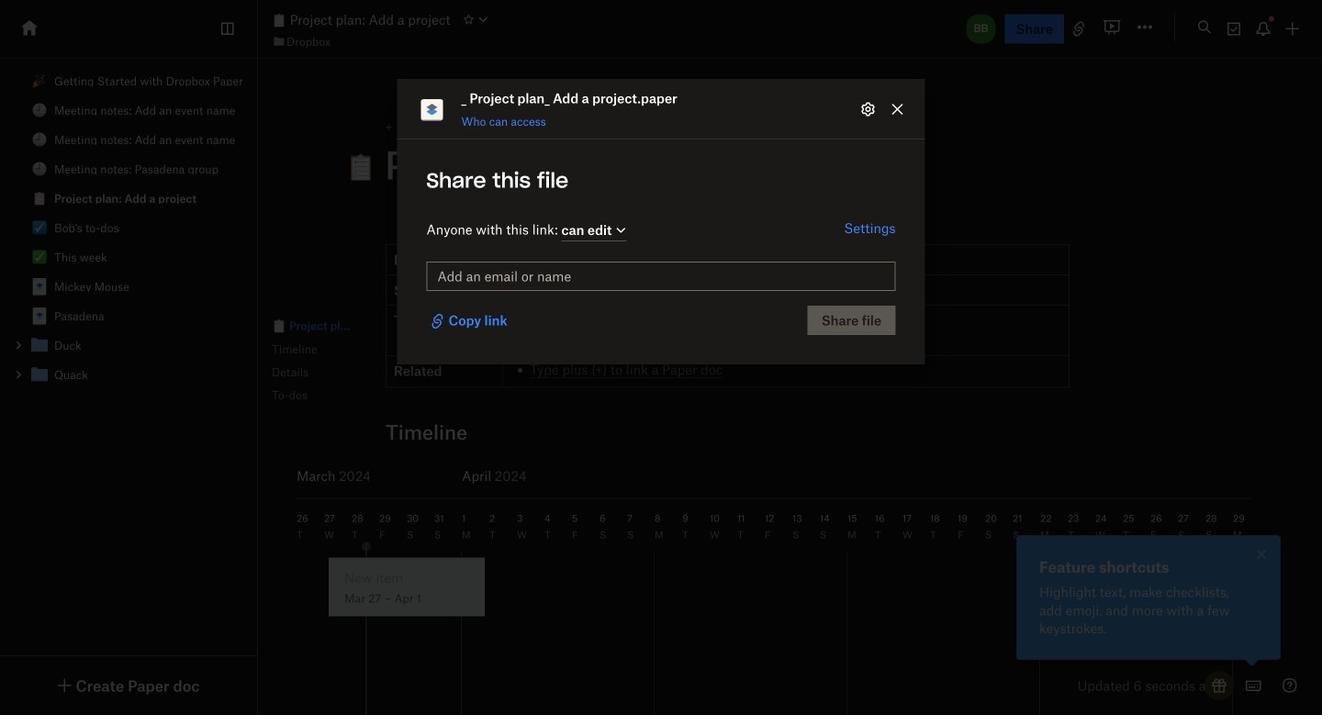 Task type: describe. For each thing, give the bounding box(es) containing it.
close image
[[1251, 544, 1273, 566]]

2 nine o'clock image from the top
[[32, 162, 47, 176]]

party popper image
[[32, 73, 47, 88]]

overlay image
[[1251, 544, 1273, 566]]

clipboard image
[[272, 13, 287, 28]]

1 nine o'clock image from the top
[[32, 132, 47, 147]]

1 list item from the top
[[0, 331, 257, 360]]



Task type: locate. For each thing, give the bounding box(es) containing it.
0 horizontal spatial clipboard image
[[32, 191, 47, 206]]

nine o'clock image
[[32, 132, 47, 147], [32, 162, 47, 176]]

/ contents list
[[0, 66, 257, 389]]

template content image
[[28, 276, 51, 298]]

1 vertical spatial clipboard image
[[272, 319, 287, 334]]

1 vertical spatial nine o'clock image
[[32, 162, 47, 176]]

dialog
[[397, 79, 926, 365]]

1 horizontal spatial clipboard image
[[272, 319, 287, 334]]

check mark button image
[[32, 250, 47, 265]]

list item
[[0, 331, 257, 360], [0, 360, 257, 389]]

nine o'clock image down nine o'clock image
[[32, 132, 47, 147]]

0 vertical spatial nine o'clock image
[[32, 132, 47, 147]]

Add an email or name text field
[[438, 266, 885, 287]]

template content image
[[28, 305, 51, 327]]

check box with check image
[[32, 220, 47, 235]]

clipboard image
[[32, 191, 47, 206], [272, 319, 287, 334]]

heading
[[346, 141, 1038, 188]]

nine o'clock image up the check box with check image
[[32, 162, 47, 176]]

0 vertical spatial clipboard image
[[32, 191, 47, 206]]

navigation
[[253, 296, 432, 426]]

nine o'clock image
[[32, 103, 47, 118]]

2 list item from the top
[[0, 360, 257, 389]]



Task type: vqa. For each thing, say whether or not it's contained in the screenshot.
the bottommost 'of'
no



